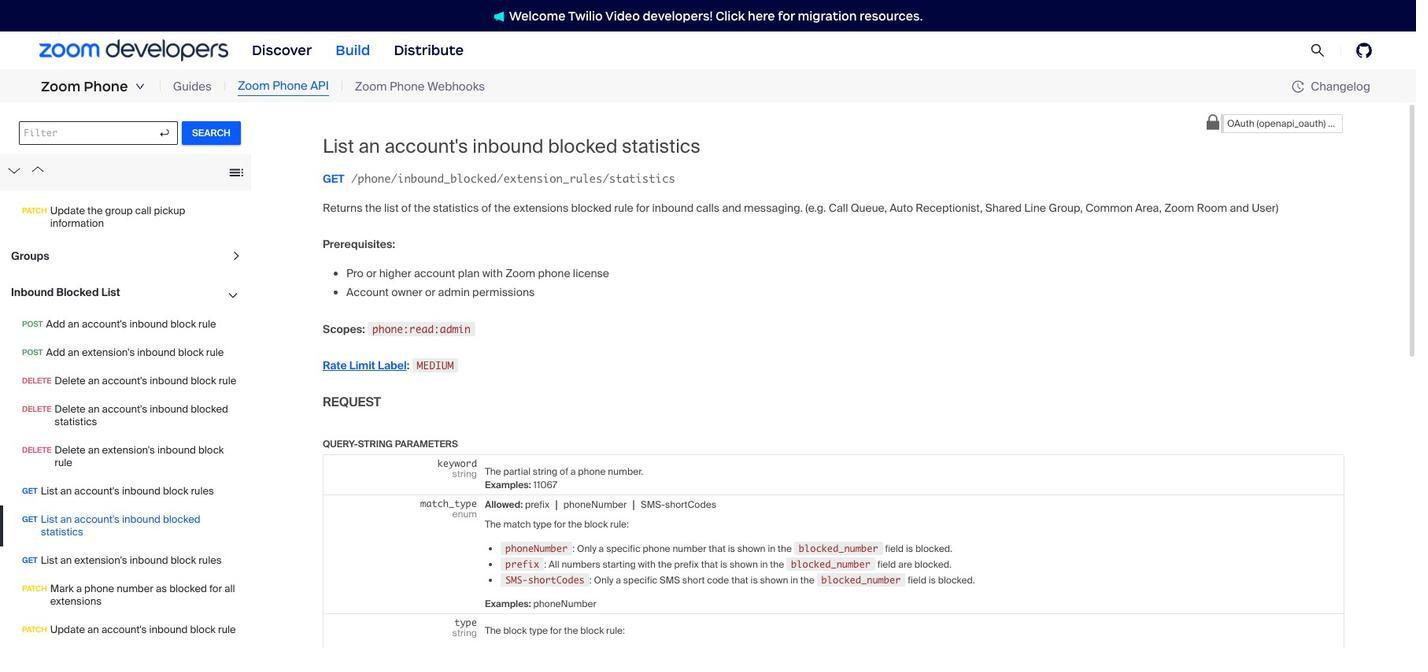 Task type: describe. For each thing, give the bounding box(es) containing it.
api
[[310, 78, 329, 94]]

resources.
[[860, 8, 923, 23]]

changelog link
[[1293, 78, 1371, 94]]

welcome twilio video developers! click here for migration resources. link
[[478, 7, 939, 24]]

welcome twilio video developers! click here for migration resources.
[[509, 8, 923, 23]]

zoom for zoom phone
[[41, 78, 80, 95]]

query-string parameters
[[323, 438, 458, 450]]

zoom phone
[[41, 78, 128, 95]]

developers!
[[643, 8, 713, 23]]

twilio
[[568, 8, 603, 23]]

welcome
[[509, 8, 566, 23]]

for
[[778, 8, 795, 23]]

phone for zoom phone webhooks
[[390, 79, 425, 94]]

zoom phone api
[[238, 78, 329, 94]]

phone for zoom phone api
[[273, 78, 308, 94]]

guides link
[[173, 78, 212, 95]]

zoom phone api link
[[238, 77, 329, 96]]

notification image
[[494, 11, 505, 22]]

guides
[[173, 79, 212, 94]]

string
[[358, 438, 393, 450]]

migration
[[798, 8, 857, 23]]

notification image
[[494, 11, 509, 22]]

history image down search icon
[[1293, 80, 1311, 93]]



Task type: locate. For each thing, give the bounding box(es) containing it.
zoom phone webhooks
[[355, 79, 485, 94]]

zoom
[[41, 78, 80, 95], [238, 78, 270, 94], [355, 79, 387, 94]]

1 horizontal spatial zoom
[[238, 78, 270, 94]]

phone
[[84, 78, 128, 95], [273, 78, 308, 94], [390, 79, 425, 94]]

phone for zoom phone
[[84, 78, 128, 95]]

request
[[323, 394, 381, 410]]

zoom developer logo image
[[39, 40, 228, 61]]

phone inside zoom phone webhooks link
[[390, 79, 425, 94]]

history image
[[1293, 80, 1311, 93], [1293, 80, 1305, 93]]

2 horizontal spatial phone
[[390, 79, 425, 94]]

down image
[[135, 82, 145, 91]]

phone inside zoom phone api link
[[273, 78, 308, 94]]

0 horizontal spatial zoom
[[41, 78, 80, 95]]

0 horizontal spatial phone
[[84, 78, 128, 95]]

search image
[[1311, 43, 1326, 58]]

3 zoom from the left
[[355, 79, 387, 94]]

parameters
[[395, 438, 458, 450]]

1 zoom from the left
[[41, 78, 80, 95]]

phone left webhooks
[[390, 79, 425, 94]]

here
[[748, 8, 775, 23]]

search image
[[1311, 43, 1326, 58]]

2 phone from the left
[[273, 78, 308, 94]]

2 zoom from the left
[[238, 78, 270, 94]]

webhooks
[[428, 79, 485, 94]]

click
[[716, 8, 745, 23]]

github image
[[1357, 43, 1373, 58], [1357, 43, 1373, 58]]

1 phone from the left
[[84, 78, 128, 95]]

zoom phone webhooks link
[[355, 78, 485, 95]]

zoom for zoom phone api
[[238, 78, 270, 94]]

changelog
[[1311, 78, 1371, 94]]

3 phone from the left
[[390, 79, 425, 94]]

history image left changelog
[[1293, 80, 1305, 93]]

phone left api
[[273, 78, 308, 94]]

zoom for zoom phone webhooks
[[355, 79, 387, 94]]

1 horizontal spatial phone
[[273, 78, 308, 94]]

video
[[606, 8, 640, 23]]

query-
[[323, 438, 358, 450]]

2 horizontal spatial zoom
[[355, 79, 387, 94]]

phone left down image
[[84, 78, 128, 95]]



